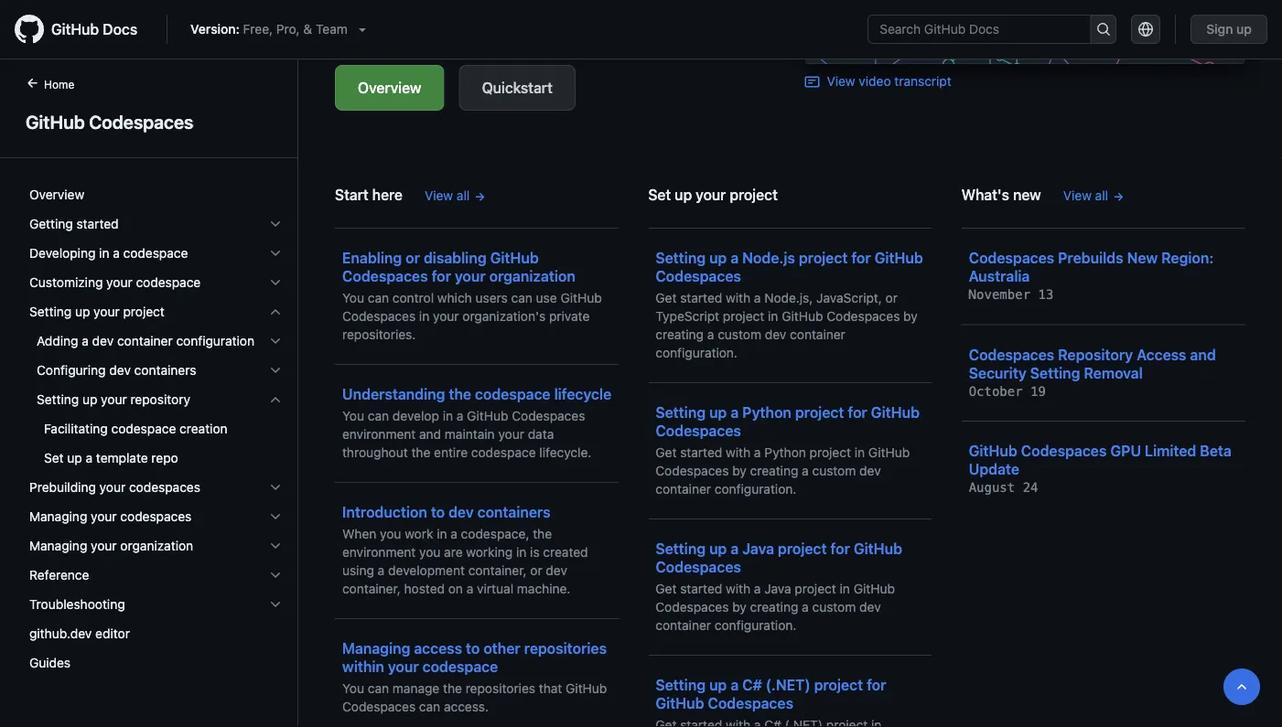 Task type: locate. For each thing, give the bounding box(es) containing it.
overview down triangle down image on the left of page
[[358, 79, 422, 97]]

sc 9kayk9 0 image for your
[[268, 305, 283, 320]]

0 vertical spatial overview link
[[335, 65, 445, 111]]

view
[[827, 73, 856, 88], [425, 188, 453, 203], [1064, 188, 1092, 203]]

for for python
[[848, 404, 868, 422]]

enabling or disabling github codespaces for your organization you can control which users can use github codespaces in your organization's private repositories.
[[342, 249, 602, 342]]

set for set up your project
[[648, 186, 671, 204]]

1 get from the top
[[656, 291, 677, 306]]

node.js,
[[765, 291, 813, 306]]

to up work at the bottom
[[431, 504, 445, 521]]

all up 'disabling'
[[457, 188, 470, 203]]

configuration. inside setting up a python project for github codespaces get started with a python project in github codespaces by creating a custom dev container configuration.
[[715, 482, 797, 497]]

1 vertical spatial with
[[726, 445, 751, 460]]

1 vertical spatial by
[[733, 464, 747, 479]]

2 you from the top
[[342, 409, 364, 424]]

0 horizontal spatial view
[[425, 188, 453, 203]]

up inside "dropdown button"
[[82, 392, 97, 407]]

container
[[790, 327, 846, 342], [117, 334, 173, 349], [656, 482, 711, 497], [656, 618, 711, 634]]

organization inside "enabling or disabling github codespaces for your organization you can control which users can use github codespaces in your organization's private repositories."
[[489, 268, 576, 285]]

in
[[99, 246, 109, 261], [419, 309, 430, 324], [768, 309, 779, 324], [443, 409, 453, 424], [855, 445, 865, 460], [437, 527, 447, 542], [516, 545, 527, 560], [840, 582, 850, 597]]

repository
[[1059, 346, 1134, 363]]

1 sc 9kayk9 0 image from the top
[[268, 276, 283, 290]]

new
[[1014, 186, 1042, 204]]

1 horizontal spatial and
[[1191, 346, 1216, 363]]

you down within
[[342, 682, 364, 697]]

containers up codespace,
[[478, 504, 551, 521]]

started inside "dropdown button"
[[76, 217, 119, 232]]

sc 9kayk9 0 image inside customizing your codespace dropdown button
[[268, 276, 283, 290]]

1 vertical spatial creating
[[750, 464, 799, 479]]

view all link up prebuilds on the right top of the page
[[1064, 186, 1125, 206]]

here
[[372, 186, 403, 204]]

up inside the setting up a c# (.net) project for github codespaces
[[710, 677, 727, 694]]

2 vertical spatial creating
[[750, 600, 799, 615]]

to
[[431, 504, 445, 521], [466, 640, 480, 658]]

august 24 element
[[969, 481, 1039, 496]]

1 vertical spatial to
[[466, 640, 480, 658]]

environment down 'when'
[[342, 545, 416, 560]]

2 view all link from the left
[[1064, 186, 1125, 206]]

to left other
[[466, 640, 480, 658]]

by for setting up a java project for github codespaces
[[733, 600, 747, 615]]

1 horizontal spatial organization
[[489, 268, 576, 285]]

sc 9kayk9 0 image inside getting started "dropdown button"
[[268, 217, 283, 232]]

0 vertical spatial by
[[904, 309, 918, 324]]

1 vertical spatial you
[[342, 409, 364, 424]]

sc 9kayk9 0 image
[[268, 276, 283, 290], [268, 305, 283, 320], [268, 334, 283, 349], [268, 363, 283, 378], [268, 510, 283, 525], [268, 539, 283, 554], [268, 569, 283, 583], [268, 598, 283, 612]]

by inside the setting up a java project for github codespaces get started with a java project in github codespaces by creating a custom dev container configuration.
[[733, 600, 747, 615]]

6 sc 9kayk9 0 image from the top
[[268, 539, 283, 554]]

or
[[406, 249, 420, 267], [886, 291, 898, 306], [530, 563, 543, 579]]

1 view all link from the left
[[425, 186, 486, 206]]

2 with from the top
[[726, 445, 751, 460]]

overview link down triangle down image on the left of page
[[335, 65, 445, 111]]

setting inside "dropdown button"
[[37, 392, 79, 407]]

managing inside managing access to other repositories within your codespace you can manage the repositories that github codespaces can access.
[[342, 640, 411, 658]]

october 19 element
[[969, 384, 1046, 399]]

0 vertical spatial or
[[406, 249, 420, 267]]

7 sc 9kayk9 0 image from the top
[[268, 569, 283, 583]]

sc 9kayk9 0 image inside "configuring dev containers" "dropdown button"
[[268, 363, 283, 378]]

1 vertical spatial or
[[886, 291, 898, 306]]

the inside introduction to dev containers when you work in a codespace, the environment you are working in is created using a development container, or dev container, hosted on a virtual machine.
[[533, 527, 552, 542]]

2 horizontal spatial view
[[1064, 188, 1092, 203]]

None search field
[[868, 15, 1117, 44]]

1 vertical spatial container,
[[342, 582, 401, 597]]

sc 9kayk9 0 image for getting started
[[268, 217, 283, 232]]

october
[[969, 384, 1023, 399]]

1 you from the top
[[342, 291, 364, 306]]

0 vertical spatial you
[[342, 291, 364, 306]]

view for enabling or disabling github codespaces for your organization
[[425, 188, 453, 203]]

2 vertical spatial get
[[656, 582, 677, 597]]

you up development
[[419, 545, 441, 560]]

4 sc 9kayk9 0 image from the top
[[268, 481, 283, 495]]

codespaces inside understanding the codespace lifecycle you can develop in a github codespaces environment and maintain your data throughout the entire codespace lifecycle.
[[512, 409, 585, 424]]

2 view all from the left
[[1064, 188, 1109, 203]]

adding a dev container configuration button
[[22, 327, 290, 356]]

setting for setting up a c# (.net) project for github codespaces
[[656, 677, 706, 694]]

1 vertical spatial organization
[[120, 539, 193, 554]]

and down develop
[[419, 427, 441, 442]]

0 vertical spatial to
[[431, 504, 445, 521]]

0 vertical spatial organization
[[489, 268, 576, 285]]

organization down the "managing your codespaces" dropdown button
[[120, 539, 193, 554]]

1 vertical spatial overview
[[29, 187, 84, 202]]

entire
[[434, 445, 468, 460]]

sc 9kayk9 0 image inside "setting up your repository" "dropdown button"
[[268, 393, 283, 407]]

codespace down "setting up your repository" "dropdown button" on the left bottom
[[111, 422, 176, 437]]

0 vertical spatial python
[[743, 404, 792, 422]]

1 setting up your repository element from the top
[[15, 385, 298, 473]]

update
[[969, 461, 1020, 478]]

maintain
[[445, 427, 495, 442]]

2 all from the left
[[1096, 188, 1109, 203]]

are
[[444, 545, 463, 560]]

github codespaces
[[26, 111, 193, 132]]

view right "here"
[[425, 188, 453, 203]]

view all link
[[425, 186, 486, 206], [1064, 186, 1125, 206]]

codespaces inside prebuilding your codespaces dropdown button
[[129, 480, 200, 495]]

1 horizontal spatial you
[[419, 545, 441, 560]]

setting up your project element containing setting up your project
[[15, 298, 298, 473]]

1 horizontal spatial view all link
[[1064, 186, 1125, 206]]

managing down prebuilding
[[29, 509, 87, 525]]

for for github
[[432, 268, 451, 285]]

typescript
[[656, 309, 720, 324]]

0 vertical spatial managing
[[29, 509, 87, 525]]

for inside the setting up a java project for github codespaces get started with a java project in github codespaces by creating a custom dev container configuration.
[[831, 541, 850, 558]]

sc 9kayk9 0 image inside the "managing your codespaces" dropdown button
[[268, 510, 283, 525]]

to inside introduction to dev containers when you work in a codespace, the environment you are working in is created using a development container, or dev container, hosted on a virtual machine.
[[431, 504, 445, 521]]

by
[[904, 309, 918, 324], [733, 464, 747, 479], [733, 600, 747, 615]]

users
[[476, 291, 508, 306]]

1 sc 9kayk9 0 image from the top
[[268, 217, 283, 232]]

1 all from the left
[[457, 188, 470, 203]]

facilitating codespace creation link
[[22, 415, 290, 444]]

view all link for start here
[[425, 186, 486, 206]]

up for set up a template repo
[[67, 451, 82, 466]]

github codespaces element
[[0, 74, 298, 726]]

organization inside "managing your organization" dropdown button
[[120, 539, 193, 554]]

1 horizontal spatial set
[[648, 186, 671, 204]]

0 horizontal spatial and
[[419, 427, 441, 442]]

sc 9kayk9 0 image inside adding a dev container configuration dropdown button
[[268, 334, 283, 349]]

2 horizontal spatial or
[[886, 291, 898, 306]]

the up access.
[[443, 682, 462, 697]]

docs
[[103, 21, 137, 38]]

other
[[484, 640, 521, 658]]

4 sc 9kayk9 0 image from the top
[[268, 363, 283, 378]]

codespaces inside the "managing your codespaces" dropdown button
[[120, 509, 192, 525]]

configuration. inside setting up a node.js project for github codespaces get started with a node.js, javascript, or typescript project in github codespaces by creating a custom dev container configuration.
[[656, 346, 738, 361]]

all for disabling
[[457, 188, 470, 203]]

environment up throughout
[[342, 427, 416, 442]]

view all link up 'disabling'
[[425, 186, 486, 206]]

get inside the setting up a java project for github codespaces get started with a java project in github codespaces by creating a custom dev container configuration.
[[656, 582, 677, 597]]

0 vertical spatial custom
[[718, 327, 762, 342]]

custom for python
[[813, 464, 856, 479]]

managing your codespaces
[[29, 509, 192, 525]]

pro,
[[276, 22, 300, 37]]

that
[[539, 682, 562, 697]]

0 vertical spatial environment
[[342, 427, 416, 442]]

quickstart
[[482, 79, 553, 97]]

codespaces
[[129, 480, 200, 495], [120, 509, 192, 525]]

github
[[51, 21, 99, 38], [26, 111, 85, 132], [490, 249, 539, 267], [875, 249, 924, 267], [561, 291, 602, 306], [782, 309, 823, 324], [871, 404, 920, 422], [467, 409, 509, 424], [969, 443, 1018, 460], [869, 445, 910, 460], [854, 541, 903, 558], [854, 582, 895, 597], [566, 682, 607, 697], [656, 695, 704, 713]]

setting up your project
[[29, 304, 165, 320]]

up inside "link"
[[1237, 22, 1252, 37]]

for inside setting up a node.js project for github codespaces get started with a node.js, javascript, or typescript project in github codespaces by creating a custom dev container configuration.
[[852, 249, 871, 267]]

can
[[368, 291, 389, 306], [511, 291, 533, 306], [368, 409, 389, 424], [368, 682, 389, 697], [419, 700, 441, 715]]

2 get from the top
[[656, 445, 677, 460]]

codespace
[[123, 246, 188, 261], [136, 275, 201, 290], [475, 386, 551, 403], [111, 422, 176, 437], [471, 445, 536, 460], [423, 659, 498, 676]]

codespaces down repo on the left of the page
[[129, 480, 200, 495]]

codespace down developing in a codespace dropdown button
[[136, 275, 201, 290]]

1 horizontal spatial or
[[530, 563, 543, 579]]

started inside setting up a python project for github codespaces get started with a python project in github codespaces by creating a custom dev container configuration.
[[680, 445, 723, 460]]

0 horizontal spatial overview
[[29, 187, 84, 202]]

a inside the setting up a c# (.net) project for github codespaces
[[731, 677, 739, 694]]

started for setting up a java project for github codespaces
[[680, 582, 723, 597]]

0 vertical spatial container,
[[469, 563, 527, 579]]

november 13 element
[[969, 287, 1054, 303]]

your inside understanding the codespace lifecycle you can develop in a github codespaces environment and maintain your data throughout the entire codespace lifecycle.
[[498, 427, 525, 442]]

3 you from the top
[[342, 682, 364, 697]]

with inside setting up a python project for github codespaces get started with a python project in github codespaces by creating a custom dev container configuration.
[[726, 445, 751, 460]]

containers up repository
[[134, 363, 196, 378]]

2 vertical spatial by
[[733, 600, 747, 615]]

set up your project
[[648, 186, 778, 204]]

up inside setting up a node.js project for github codespaces get started with a node.js, javascript, or typescript project in github codespaces by creating a custom dev container configuration.
[[710, 249, 727, 267]]

19
[[1031, 384, 1046, 399]]

tooltip
[[1224, 669, 1261, 706]]

1 vertical spatial and
[[419, 427, 441, 442]]

1 horizontal spatial to
[[466, 640, 480, 658]]

overview inside the github codespaces element
[[29, 187, 84, 202]]

1 horizontal spatial container,
[[469, 563, 527, 579]]

setting up your repository element containing facilitating codespace creation
[[15, 415, 298, 473]]

3 with from the top
[[726, 582, 751, 597]]

0 horizontal spatial containers
[[134, 363, 196, 378]]

development
[[388, 563, 465, 579]]

managing your codespaces button
[[22, 503, 290, 532]]

repositories
[[524, 640, 607, 658], [466, 682, 536, 697]]

0 vertical spatial get
[[656, 291, 677, 306]]

you up throughout
[[342, 409, 364, 424]]

container inside the setting up a java project for github codespaces get started with a java project in github codespaces by creating a custom dev container configuration.
[[656, 618, 711, 634]]

managing up within
[[342, 640, 411, 658]]

you inside "enabling or disabling github codespaces for your organization you can control which users can use github codespaces in your organization's private repositories."
[[342, 291, 364, 306]]

started for setting up a node.js project for github codespaces
[[680, 291, 723, 306]]

1 vertical spatial custom
[[813, 464, 856, 479]]

0 horizontal spatial view all link
[[425, 186, 486, 206]]

1 horizontal spatial all
[[1096, 188, 1109, 203]]

0 horizontal spatial you
[[380, 527, 401, 542]]

2 sc 9kayk9 0 image from the top
[[268, 305, 283, 320]]

get inside setting up a python project for github codespaces get started with a python project in github codespaces by creating a custom dev container configuration.
[[656, 445, 677, 460]]

setting up your project element containing adding a dev container configuration
[[15, 327, 298, 473]]

or right javascript,
[[886, 291, 898, 306]]

container, up virtual
[[469, 563, 527, 579]]

private
[[549, 309, 590, 324]]

custom inside setting up a node.js project for github codespaces get started with a node.js, javascript, or typescript project in github codespaces by creating a custom dev container configuration.
[[718, 327, 762, 342]]

overview link up developing in a codespace dropdown button
[[22, 180, 290, 210]]

1 vertical spatial codespaces
[[120, 509, 192, 525]]

sc 9kayk9 0 image inside developing in a codespace dropdown button
[[268, 246, 283, 261]]

1 vertical spatial overview link
[[22, 180, 290, 210]]

dev inside setting up a node.js project for github codespaces get started with a node.js, javascript, or typescript project in github codespaces by creating a custom dev container configuration.
[[765, 327, 787, 342]]

container, down using
[[342, 582, 401, 597]]

environment inside introduction to dev containers when you work in a codespace, the environment you are working in is created using a development container, or dev container, hosted on a virtual machine.
[[342, 545, 416, 560]]

a inside understanding the codespace lifecycle you can develop in a github codespaces environment and maintain your data throughout the entire codespace lifecycle.
[[457, 409, 464, 424]]

creating inside the setting up a java project for github codespaces get started with a java project in github codespaces by creating a custom dev container configuration.
[[750, 600, 799, 615]]

containers inside introduction to dev containers when you work in a codespace, the environment you are working in is created using a development container, or dev container, hosted on a virtual machine.
[[478, 504, 551, 521]]

0 horizontal spatial organization
[[120, 539, 193, 554]]

0 vertical spatial containers
[[134, 363, 196, 378]]

1 with from the top
[[726, 291, 751, 306]]

can inside understanding the codespace lifecycle you can develop in a github codespaces environment and maintain your data throughout the entire codespace lifecycle.
[[368, 409, 389, 424]]

the up is
[[533, 527, 552, 542]]

setting up your repository button
[[22, 385, 290, 415]]

all
[[457, 188, 470, 203], [1096, 188, 1109, 203]]

repositories up 'that'
[[524, 640, 607, 658]]

up inside 'dropdown button'
[[75, 304, 90, 320]]

set up a template repo
[[44, 451, 178, 466]]

your
[[696, 186, 726, 204], [455, 268, 486, 285], [106, 275, 132, 290], [94, 304, 120, 320], [433, 309, 459, 324], [101, 392, 127, 407], [498, 427, 525, 442], [99, 480, 126, 495], [91, 509, 117, 525], [91, 539, 117, 554], [388, 659, 419, 676]]

0 vertical spatial with
[[726, 291, 751, 306]]

github.dev editor
[[29, 627, 130, 642]]

setting inside the setting up a c# (.net) project for github codespaces
[[656, 677, 706, 694]]

get
[[656, 291, 677, 306], [656, 445, 677, 460], [656, 582, 677, 597]]

0 horizontal spatial to
[[431, 504, 445, 521]]

2 vertical spatial managing
[[342, 640, 411, 658]]

1 vertical spatial environment
[[342, 545, 416, 560]]

2 setting up your project element from the top
[[15, 327, 298, 473]]

overview
[[358, 79, 422, 97], [29, 187, 84, 202]]

you inside managing access to other repositories within your codespace you can manage the repositories that github codespaces can access.
[[342, 682, 364, 697]]

setting up your project element
[[15, 298, 298, 473], [15, 327, 298, 473]]

setting inside setting up a python project for github codespaces get started with a python project in github codespaces by creating a custom dev container configuration.
[[656, 404, 706, 422]]

custom inside setting up a python project for github codespaces get started with a python project in github codespaces by creating a custom dev container configuration.
[[813, 464, 856, 479]]

the inside managing access to other repositories within your codespace you can manage the repositories that github codespaces can access.
[[443, 682, 462, 697]]

sc 9kayk9 0 image inside 'troubleshooting' dropdown button
[[268, 598, 283, 612]]

3 get from the top
[[656, 582, 677, 597]]

0 vertical spatial set
[[648, 186, 671, 204]]

for for node.js
[[852, 249, 871, 267]]

1 vertical spatial java
[[765, 582, 792, 597]]

or up 'control'
[[406, 249, 420, 267]]

set inside the github codespaces element
[[44, 451, 64, 466]]

2 vertical spatial configuration.
[[715, 618, 797, 634]]

view right "link" image
[[827, 73, 856, 88]]

codespaces down prebuilding your codespaces dropdown button
[[120, 509, 192, 525]]

1 vertical spatial set
[[44, 451, 64, 466]]

0 vertical spatial codespaces
[[129, 480, 200, 495]]

5 sc 9kayk9 0 image from the top
[[268, 510, 283, 525]]

1 horizontal spatial overview
[[358, 79, 422, 97]]

0 vertical spatial and
[[1191, 346, 1216, 363]]

sign up
[[1207, 22, 1252, 37]]

control
[[393, 291, 434, 306]]

reference button
[[22, 561, 290, 590]]

custom for java
[[813, 600, 856, 615]]

link image
[[805, 75, 820, 89]]

sc 9kayk9 0 image inside reference dropdown button
[[268, 569, 283, 583]]

sc 9kayk9 0 image
[[268, 217, 283, 232], [268, 246, 283, 261], [268, 393, 283, 407], [268, 481, 283, 495]]

dev
[[765, 327, 787, 342], [92, 334, 114, 349], [109, 363, 131, 378], [860, 464, 881, 479], [449, 504, 474, 521], [546, 563, 568, 579], [860, 600, 881, 615]]

set for set up a template repo
[[44, 451, 64, 466]]

sc 9kayk9 0 image for prebuilding your codespaces
[[268, 481, 283, 495]]

containers
[[134, 363, 196, 378], [478, 504, 551, 521]]

1 vertical spatial configuration.
[[715, 482, 797, 497]]

0 vertical spatial creating
[[656, 327, 704, 342]]

3 sc 9kayk9 0 image from the top
[[268, 393, 283, 407]]

2 sc 9kayk9 0 image from the top
[[268, 246, 283, 261]]

0 horizontal spatial view all
[[425, 188, 470, 203]]

all up prebuilds on the right top of the page
[[1096, 188, 1109, 203]]

environment
[[342, 427, 416, 442], [342, 545, 416, 560]]

or inside introduction to dev containers when you work in a codespace, the environment you are working in is created using a development container, or dev container, hosted on a virtual machine.
[[530, 563, 543, 579]]

setting inside setting up a node.js project for github codespaces get started with a node.js, javascript, or typescript project in github codespaces by creating a custom dev container configuration.
[[656, 249, 706, 267]]

select language: current language is english image
[[1139, 22, 1154, 37]]

you
[[380, 527, 401, 542], [419, 545, 441, 560]]

what's new
[[962, 186, 1042, 204]]

8 sc 9kayk9 0 image from the top
[[268, 598, 283, 612]]

0 horizontal spatial or
[[406, 249, 420, 267]]

with inside setting up a node.js project for github codespaces get started with a node.js, javascript, or typescript project in github codespaces by creating a custom dev container configuration.
[[726, 291, 751, 306]]

2 vertical spatial you
[[342, 682, 364, 697]]

view right new
[[1064, 188, 1092, 203]]

1 horizontal spatial view all
[[1064, 188, 1109, 203]]

setting up your repository element
[[15, 385, 298, 473], [15, 415, 298, 473]]

and right access at right top
[[1191, 346, 1216, 363]]

1 horizontal spatial containers
[[478, 504, 551, 521]]

configuration. inside the setting up a java project for github codespaces get started with a java project in github codespaces by creating a custom dev container configuration.
[[715, 618, 797, 634]]

setting up a c# (.net) project for github codespaces
[[656, 677, 887, 713]]

1 environment from the top
[[342, 427, 416, 442]]

setting inside the setting up a java project for github codespaces get started with a java project in github codespaces by creating a custom dev container configuration.
[[656, 541, 706, 558]]

enabling
[[342, 249, 402, 267]]

environment for introduction
[[342, 545, 416, 560]]

can left use
[[511, 291, 533, 306]]

codespaces
[[89, 111, 193, 132], [969, 249, 1055, 267], [342, 268, 428, 285], [656, 268, 742, 285], [342, 309, 416, 324], [827, 309, 900, 324], [969, 346, 1055, 363], [512, 409, 585, 424], [656, 423, 742, 440], [1021, 443, 1107, 460], [656, 464, 729, 479], [656, 559, 742, 576], [656, 600, 729, 615], [708, 695, 794, 713], [342, 700, 416, 715]]

your inside 'dropdown button'
[[94, 304, 120, 320]]

1 vertical spatial get
[[656, 445, 677, 460]]

project
[[730, 186, 778, 204], [799, 249, 848, 267], [123, 304, 165, 320], [723, 309, 765, 324], [795, 404, 845, 422], [810, 445, 851, 460], [778, 541, 827, 558], [795, 582, 837, 597], [814, 677, 863, 694]]

or down is
[[530, 563, 543, 579]]

2 environment from the top
[[342, 545, 416, 560]]

managing for codespaces
[[29, 509, 87, 525]]

sc 9kayk9 0 image for organization
[[268, 539, 283, 554]]

custom inside the setting up a java project for github codespaces get started with a java project in github codespaces by creating a custom dev container configuration.
[[813, 600, 856, 615]]

home
[[44, 78, 74, 91]]

getting started
[[29, 217, 119, 232]]

what's
[[962, 186, 1010, 204]]

2 vertical spatial or
[[530, 563, 543, 579]]

dev inside "dropdown button"
[[109, 363, 131, 378]]

view all for what's new
[[1064, 188, 1109, 203]]

view all right new
[[1064, 188, 1109, 203]]

0 horizontal spatial overview link
[[22, 180, 290, 210]]

setting for setting up a java project for github codespaces get started with a java project in github codespaces by creating a custom dev container configuration.
[[656, 541, 706, 558]]

2 vertical spatial with
[[726, 582, 751, 597]]

0 vertical spatial overview
[[358, 79, 422, 97]]

2 setting up your repository element from the top
[[15, 415, 298, 473]]

with for java
[[726, 582, 751, 597]]

repositories up access.
[[466, 682, 536, 697]]

codespace down maintain at the bottom
[[471, 445, 536, 460]]

environment inside understanding the codespace lifecycle you can develop in a github codespaces environment and maintain your data throughout the entire codespace lifecycle.
[[342, 427, 416, 442]]

up for set up your project
[[675, 186, 692, 204]]

1 setting up your project element from the top
[[15, 298, 298, 473]]

1 view all from the left
[[425, 188, 470, 203]]

up inside setting up a python project for github codespaces get started with a python project in github codespaces by creating a custom dev container configuration.
[[710, 404, 727, 422]]

0 vertical spatial configuration.
[[656, 346, 738, 361]]

view all right "here"
[[425, 188, 470, 203]]

get inside setting up a node.js project for github codespaces get started with a node.js, javascript, or typescript project in github codespaces by creating a custom dev container configuration.
[[656, 291, 677, 306]]

by inside setting up a node.js project for github codespaces get started with a node.js, javascript, or typescript project in github codespaces by creating a custom dev container configuration.
[[904, 309, 918, 324]]

codespace down access
[[423, 659, 498, 676]]

managing
[[29, 509, 87, 525], [29, 539, 87, 554], [342, 640, 411, 658]]

setting for setting up a python project for github codespaces get started with a python project in github codespaces by creating a custom dev container configuration.
[[656, 404, 706, 422]]

for inside "enabling or disabling github codespaces for your organization you can control which users can use github codespaces in your organization's private repositories."
[[432, 268, 451, 285]]

sc 9kayk9 0 image inside "managing your organization" dropdown button
[[268, 539, 283, 554]]

getting started button
[[22, 210, 290, 239]]

sc 9kayk9 0 image inside prebuilding your codespaces dropdown button
[[268, 481, 283, 495]]

0 horizontal spatial set
[[44, 451, 64, 466]]

0 horizontal spatial all
[[457, 188, 470, 203]]

setting inside 'dropdown button'
[[29, 304, 72, 320]]

you down enabling at the top of page
[[342, 291, 364, 306]]

python
[[743, 404, 792, 422], [765, 445, 806, 460]]

up for setting up a node.js project for github codespaces get started with a node.js, javascript, or typescript project in github codespaces by creating a custom dev container configuration.
[[710, 249, 727, 267]]

0 horizontal spatial container,
[[342, 582, 401, 597]]

codespace,
[[461, 527, 530, 542]]

started for setting up a python project for github codespaces
[[680, 445, 723, 460]]

access
[[1137, 346, 1187, 363]]

1 vertical spatial containers
[[478, 504, 551, 521]]

setting up a c# (.net) project for github codespaces link
[[656, 662, 925, 728]]

beta
[[1200, 443, 1232, 460]]

2 vertical spatial custom
[[813, 600, 856, 615]]

1 vertical spatial managing
[[29, 539, 87, 554]]

sc 9kayk9 0 image for dev
[[268, 334, 283, 349]]

can left 'control'
[[368, 291, 389, 306]]

setting for setting up your project
[[29, 304, 72, 320]]

3 sc 9kayk9 0 image from the top
[[268, 334, 283, 349]]

with
[[726, 291, 751, 306], [726, 445, 751, 460], [726, 582, 751, 597]]

gpu
[[1111, 443, 1142, 460]]

you down introduction
[[380, 527, 401, 542]]

quickstart link
[[459, 65, 576, 111]]

started inside the setting up a java project for github codespaces get started with a java project in github codespaces by creating a custom dev container configuration.
[[680, 582, 723, 597]]

setting for setting up a node.js project for github codespaces get started with a node.js, javascript, or typescript project in github codespaces by creating a custom dev container configuration.
[[656, 249, 706, 267]]

with inside the setting up a java project for github codespaces get started with a java project in github codespaces by creating a custom dev container configuration.
[[726, 582, 751, 597]]

with for python
[[726, 445, 751, 460]]

overview up the getting
[[29, 187, 84, 202]]

by for setting up a python project for github codespaces
[[733, 464, 747, 479]]

set up a template repo link
[[22, 444, 290, 473]]

set
[[648, 186, 671, 204], [44, 451, 64, 466]]

up for setting up a python project for github codespaces get started with a python project in github codespaces by creating a custom dev container configuration.
[[710, 404, 727, 422]]

managing up reference
[[29, 539, 87, 554]]

up inside the setting up a java project for github codespaces get started with a java project in github codespaces by creating a custom dev container configuration.
[[710, 541, 727, 558]]

up for setting up your repository
[[82, 392, 97, 407]]

sc 9kayk9 0 image inside setting up your project 'dropdown button'
[[268, 305, 283, 320]]

managing for organization
[[29, 539, 87, 554]]

can down "understanding"
[[368, 409, 389, 424]]

organization up use
[[489, 268, 576, 285]]



Task type: describe. For each thing, give the bounding box(es) containing it.
creating for java
[[750, 600, 799, 615]]

codespaces inside codespaces repository access and security setting removal october 19
[[969, 346, 1055, 363]]

guides
[[29, 656, 71, 671]]

template
[[96, 451, 148, 466]]

view video transcript
[[827, 73, 952, 88]]

codespaces inside 'codespaces prebuilds new region: australia november 13'
[[969, 249, 1055, 267]]

codespaces inside the setting up a c# (.net) project for github codespaces
[[708, 695, 794, 713]]

getting
[[29, 217, 73, 232]]

codespaces for managing your codespaces
[[120, 509, 192, 525]]

new
[[1128, 249, 1158, 267]]

to inside managing access to other repositories within your codespace you can manage the repositories that github codespaces can access.
[[466, 640, 480, 658]]

creating for python
[[750, 464, 799, 479]]

codespace up data
[[475, 386, 551, 403]]

setting up your repository element containing setting up your repository
[[15, 385, 298, 473]]

javascript,
[[817, 291, 882, 306]]

the up maintain at the bottom
[[449, 386, 471, 403]]

australia
[[969, 268, 1030, 285]]

adding
[[37, 334, 78, 349]]

codespaces inside the github codespaces link
[[89, 111, 193, 132]]

view video transcript link
[[805, 73, 952, 89]]

introduction
[[342, 504, 427, 521]]

limited
[[1145, 443, 1197, 460]]

troubleshooting button
[[22, 590, 290, 620]]

in inside the setting up a java project for github codespaces get started with a java project in github codespaces by creating a custom dev container configuration.
[[840, 582, 850, 597]]

introduction to dev containers when you work in a codespace, the environment you are working in is created using a development container, or dev container, hosted on a virtual machine.
[[342, 504, 588, 597]]

in inside dropdown button
[[99, 246, 109, 261]]

video
[[859, 73, 891, 88]]

1 vertical spatial repositories
[[466, 682, 536, 697]]

project inside setting up your project 'dropdown button'
[[123, 304, 165, 320]]

container inside setting up a python project for github codespaces get started with a python project in github codespaces by creating a custom dev container configuration.
[[656, 482, 711, 497]]

configuring
[[37, 363, 106, 378]]

your inside managing access to other repositories within your codespace you can manage the repositories that github codespaces can access.
[[388, 659, 419, 676]]

sc 9kayk9 0 image for codespaces
[[268, 510, 283, 525]]

1 vertical spatial you
[[419, 545, 441, 560]]

overview link inside the github codespaces element
[[22, 180, 290, 210]]

24
[[1023, 481, 1039, 496]]

repository
[[130, 392, 190, 407]]

13
[[1039, 287, 1054, 303]]

container inside dropdown button
[[117, 334, 173, 349]]

customizing your codespace button
[[22, 268, 290, 298]]

environment for understanding
[[342, 427, 416, 442]]

free,
[[243, 22, 273, 37]]

setting up your repository
[[37, 392, 190, 407]]

view all for start here
[[425, 188, 470, 203]]

0 vertical spatial repositories
[[524, 640, 607, 658]]

security
[[969, 364, 1027, 382]]

sc 9kayk9 0 image for setting up your repository
[[268, 393, 283, 407]]

within
[[342, 659, 384, 676]]

work
[[405, 527, 433, 542]]

github docs link
[[15, 15, 152, 44]]

start here
[[335, 186, 403, 204]]

removal
[[1084, 364, 1143, 382]]

the left entire
[[411, 445, 431, 460]]

sc 9kayk9 0 image for codespace
[[268, 276, 283, 290]]

which
[[438, 291, 472, 306]]

sc 9kayk9 0 image for developing in a codespace
[[268, 246, 283, 261]]

troubleshooting
[[29, 597, 125, 612]]

your inside "dropdown button"
[[101, 392, 127, 407]]

github docs
[[51, 21, 137, 38]]

github codespaces gpu limited beta update august 24
[[969, 443, 1232, 496]]

and inside understanding the codespace lifecycle you can develop in a github codespaces environment and maintain your data throughout the entire codespace lifecycle.
[[419, 427, 441, 442]]

understanding the codespace lifecycle you can develop in a github codespaces environment and maintain your data throughout the entire codespace lifecycle.
[[342, 386, 612, 460]]

repositories.
[[342, 327, 416, 342]]

prebuilding
[[29, 480, 96, 495]]

developing
[[29, 246, 96, 261]]

sc 9kayk9 0 image for containers
[[268, 363, 283, 378]]

up for setting up your project
[[75, 304, 90, 320]]

creation
[[180, 422, 228, 437]]

and inside codespaces repository access and security setting removal october 19
[[1191, 346, 1216, 363]]

view for codespaces prebuilds new region: australia
[[1064, 188, 1092, 203]]

customizing your codespace
[[29, 275, 201, 290]]

triangle down image
[[355, 22, 370, 37]]

setting up a java project for github codespaces get started with a java project in github codespaces by creating a custom dev container configuration.
[[656, 541, 903, 634]]

disabling
[[424, 249, 487, 267]]

access
[[414, 640, 462, 658]]

team
[[316, 22, 348, 37]]

setting up a python project for github codespaces get started with a python project in github codespaces by creating a custom dev container configuration.
[[656, 404, 920, 497]]

prebuilding your codespaces button
[[22, 473, 290, 503]]

sign
[[1207, 22, 1234, 37]]

github codespaces link
[[22, 108, 276, 135]]

dev inside setting up a python project for github codespaces get started with a python project in github codespaces by creating a custom dev container configuration.
[[860, 464, 881, 479]]

1 horizontal spatial view
[[827, 73, 856, 88]]

creating inside setting up a node.js project for github codespaces get started with a node.js, javascript, or typescript project in github codespaces by creating a custom dev container configuration.
[[656, 327, 704, 342]]

or inside "enabling or disabling github codespaces for your organization you can control which users can use github codespaces in your organization's private repositories."
[[406, 249, 420, 267]]

guides link
[[22, 649, 290, 678]]

c#
[[743, 677, 762, 694]]

(.net)
[[766, 677, 811, 694]]

github inside understanding the codespace lifecycle you can develop in a github codespaces environment and maintain your data throughout the entire codespace lifecycle.
[[467, 409, 509, 424]]

developing in a codespace
[[29, 246, 188, 261]]

codespace down getting started "dropdown button"
[[123, 246, 188, 261]]

you for managing access to other repositories within your codespace
[[342, 682, 364, 697]]

setting up your project button
[[22, 298, 290, 327]]

managing for to
[[342, 640, 411, 658]]

container inside setting up a node.js project for github codespaces get started with a node.js, javascript, or typescript project in github codespaces by creating a custom dev container configuration.
[[790, 327, 846, 342]]

access.
[[444, 700, 489, 715]]

1 vertical spatial python
[[765, 445, 806, 460]]

github inside the github codespaces gpu limited beta update august 24
[[969, 443, 1018, 460]]

november
[[969, 287, 1031, 303]]

codespaces prebuilds new region: australia november 13
[[969, 249, 1214, 303]]

prebuilds
[[1059, 249, 1124, 267]]

start
[[335, 186, 369, 204]]

in inside setting up a python project for github codespaces get started with a python project in github codespaces by creating a custom dev container configuration.
[[855, 445, 865, 460]]

customizing
[[29, 275, 103, 290]]

codespace inside managing access to other repositories within your codespace you can manage the repositories that github codespaces can access.
[[423, 659, 498, 676]]

dev inside the setting up a java project for github codespaces get started with a java project in github codespaces by creating a custom dev container configuration.
[[860, 600, 881, 615]]

can down within
[[368, 682, 389, 697]]

understanding
[[342, 386, 445, 403]]

can down manage
[[419, 700, 441, 715]]

when
[[342, 527, 377, 542]]

scroll to top image
[[1235, 680, 1250, 695]]

up for sign up
[[1237, 22, 1252, 37]]

up for setting up a c# (.net) project for github codespaces
[[710, 677, 727, 694]]

0 vertical spatial java
[[743, 541, 775, 558]]

setting inside codespaces repository access and security setting removal october 19
[[1031, 364, 1081, 382]]

configuration. for java
[[715, 618, 797, 634]]

1 horizontal spatial overview link
[[335, 65, 445, 111]]

in inside "enabling or disabling github codespaces for your organization you can control which users can use github codespaces in your organization's private repositories."
[[419, 309, 430, 324]]

view all link for what's new
[[1064, 186, 1125, 206]]

you inside understanding the codespace lifecycle you can develop in a github codespaces environment and maintain your data throughout the entire codespace lifecycle.
[[342, 409, 364, 424]]

lifecycle
[[554, 386, 612, 403]]

for for java
[[831, 541, 850, 558]]

github inside managing access to other repositories within your codespace you can manage the repositories that github codespaces can access.
[[566, 682, 607, 697]]

dev inside dropdown button
[[92, 334, 114, 349]]

virtual
[[477, 582, 514, 597]]

github inside the setting up a c# (.net) project for github codespaces
[[656, 695, 704, 713]]

setting for setting up your repository
[[37, 392, 79, 407]]

transcript
[[895, 73, 952, 88]]

manage
[[393, 682, 440, 697]]

0 vertical spatial you
[[380, 527, 401, 542]]

version:
[[191, 22, 240, 37]]

get for setting up a java project for github codespaces
[[656, 582, 677, 597]]

in inside understanding the codespace lifecycle you can develop in a github codespaces environment and maintain your data throughout the entire codespace lifecycle.
[[443, 409, 453, 424]]

august
[[969, 481, 1016, 496]]

using
[[342, 563, 374, 579]]

facilitating
[[44, 422, 108, 437]]

in inside setting up a node.js project for github codespaces get started with a node.js, javascript, or typescript project in github codespaces by creating a custom dev container configuration.
[[768, 309, 779, 324]]

region:
[[1162, 249, 1214, 267]]

get for setting up a node.js project for github codespaces
[[656, 291, 677, 306]]

up for setting up a java project for github codespaces get started with a java project in github codespaces by creating a custom dev container configuration.
[[710, 541, 727, 558]]

codespaces inside managing access to other repositories within your codespace you can manage the repositories that github codespaces can access.
[[342, 700, 416, 715]]

working
[[466, 545, 513, 560]]

adding a dev container configuration
[[37, 334, 255, 349]]

you for enabling or disabling github codespaces for your organization
[[342, 291, 364, 306]]

use
[[536, 291, 557, 306]]

lifecycle.
[[540, 445, 592, 460]]

containers inside "configuring dev containers" "dropdown button"
[[134, 363, 196, 378]]

codespaces for prebuilding your codespaces
[[129, 480, 200, 495]]

develop
[[393, 409, 439, 424]]

get for setting up a python project for github codespaces
[[656, 445, 677, 460]]

configuration
[[176, 334, 255, 349]]

with for node.js
[[726, 291, 751, 306]]

for inside the setting up a c# (.net) project for github codespaces
[[867, 677, 887, 694]]

codespaces inside the github codespaces gpu limited beta update august 24
[[1021, 443, 1107, 460]]

all for new
[[1096, 188, 1109, 203]]

hosted
[[404, 582, 445, 597]]

github.dev editor link
[[22, 620, 290, 649]]

node.js
[[743, 249, 795, 267]]

editor
[[95, 627, 130, 642]]

github.dev
[[29, 627, 92, 642]]

Search GitHub Docs search field
[[869, 16, 1091, 43]]

managing your organization button
[[22, 532, 290, 561]]

project inside the setting up a c# (.net) project for github codespaces
[[814, 677, 863, 694]]

or inside setting up a node.js project for github codespaces get started with a node.js, javascript, or typescript project in github codespaces by creating a custom dev container configuration.
[[886, 291, 898, 306]]

search image
[[1097, 22, 1111, 37]]

configuration. for python
[[715, 482, 797, 497]]



Task type: vqa. For each thing, say whether or not it's contained in the screenshot.


